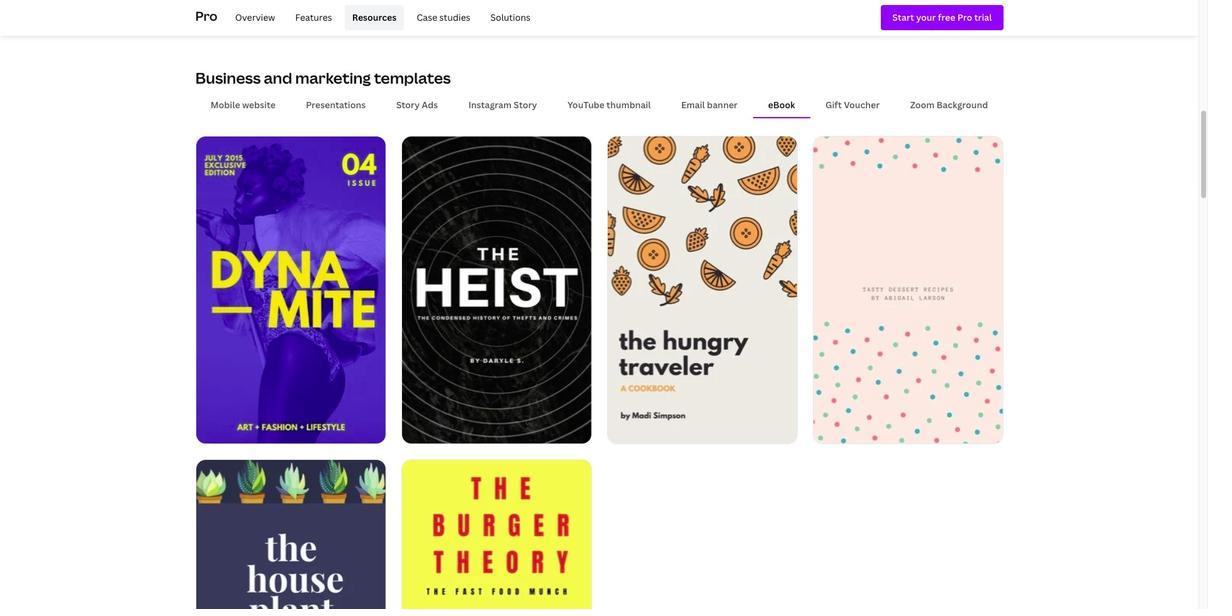 Task type: describe. For each thing, give the bounding box(es) containing it.
mobile website button
[[195, 93, 291, 117]]

story ads button
[[381, 93, 453, 117]]

zoom background button
[[895, 93, 1004, 117]]

email banner button
[[666, 93, 753, 117]]

pro
[[195, 7, 218, 24]]

mobile
[[211, 99, 240, 111]]

gift
[[826, 99, 842, 111]]

gift voucher button
[[811, 93, 895, 117]]

mobile website
[[211, 99, 276, 111]]

zoom background
[[911, 99, 988, 111]]

1 story from the left
[[396, 99, 420, 111]]

thumbnail
[[607, 99, 651, 111]]

resources link
[[345, 5, 404, 30]]

menu bar inside pro element
[[223, 5, 538, 30]]

resources
[[352, 11, 397, 23]]

email
[[681, 99, 705, 111]]

youtube
[[568, 99, 605, 111]]

voucher
[[844, 99, 880, 111]]

2 story from the left
[[514, 99, 537, 111]]

zoom
[[911, 99, 935, 111]]

and
[[264, 68, 292, 88]]

overview link
[[228, 5, 283, 30]]

templates
[[374, 68, 451, 88]]

presentations
[[306, 99, 366, 111]]



Task type: vqa. For each thing, say whether or not it's contained in the screenshot.
mobile website button
yes



Task type: locate. For each thing, give the bounding box(es) containing it.
features
[[295, 11, 332, 23]]

story
[[396, 99, 420, 111], [514, 99, 537, 111]]

marketing
[[295, 68, 371, 88]]

instagram story
[[469, 99, 537, 111]]

solutions link
[[483, 5, 538, 30]]

case studies link
[[409, 5, 478, 30]]

banner
[[707, 99, 738, 111]]

0 horizontal spatial story
[[396, 99, 420, 111]]

menu bar containing overview
[[223, 5, 538, 30]]

story left ads
[[396, 99, 420, 111]]

1 horizontal spatial story
[[514, 99, 537, 111]]

instagram
[[469, 99, 512, 111]]

case
[[417, 11, 437, 23]]

youtube thumbnail button
[[552, 93, 666, 117]]

start your free pro trial image
[[893, 11, 992, 25]]

menu bar
[[223, 5, 538, 30]]

ads
[[422, 99, 438, 111]]

solutions
[[491, 11, 531, 23]]

website
[[242, 99, 276, 111]]

gift voucher
[[826, 99, 880, 111]]

studies
[[440, 11, 470, 23]]

presentations button
[[291, 93, 381, 117]]

background
[[937, 99, 988, 111]]

features link
[[288, 5, 340, 30]]

story right instagram
[[514, 99, 537, 111]]

pro element
[[195, 0, 1004, 35]]

business
[[195, 68, 261, 88]]

ebook button
[[753, 93, 811, 117]]

email banner
[[681, 99, 738, 111]]

case studies
[[417, 11, 470, 23]]

business and marketing templates
[[195, 68, 451, 88]]

instagram story button
[[453, 93, 552, 117]]

ebook
[[768, 99, 795, 111]]

story ads
[[396, 99, 438, 111]]

youtube thumbnail
[[568, 99, 651, 111]]

overview
[[235, 11, 275, 23]]



